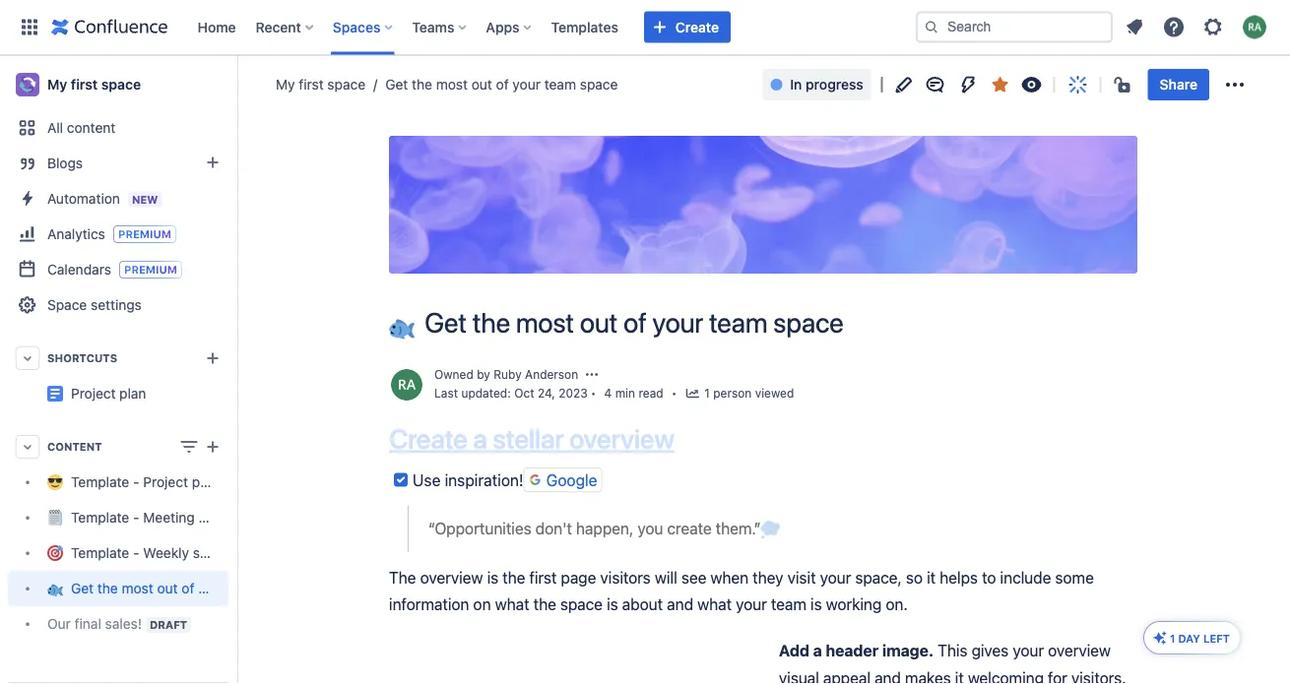 Task type: describe. For each thing, give the bounding box(es) containing it.
settings
[[91, 297, 142, 313]]

it inside this gives your overview visual appeal and makes it welcoming for visitors.
[[955, 669, 964, 685]]

global element
[[12, 0, 912, 55]]

team down templates link
[[544, 76, 576, 93]]

of inside tree
[[182, 581, 194, 597]]

2 horizontal spatial most
[[516, 306, 574, 339]]

1 day left button
[[1144, 622, 1240, 654]]

owned
[[434, 368, 474, 382]]

space up 'all content' link
[[101, 76, 141, 93]]

report
[[236, 545, 275, 561]]

your inside tree
[[198, 581, 226, 597]]

your down they
[[736, 595, 767, 614]]

1 for 1 person viewed
[[705, 387, 710, 401]]

premium image for calendars
[[119, 261, 182, 279]]

premium image for analytics
[[113, 226, 176, 243]]

2 horizontal spatial is
[[811, 595, 822, 614]]

2 horizontal spatial out
[[580, 306, 618, 339]]

copy image
[[673, 427, 696, 451]]

"opportunities
[[428, 519, 531, 538]]

1 what from the left
[[495, 595, 529, 614]]

happen,
[[576, 519, 634, 538]]

this gives your overview visual appeal and makes it welcoming for visitors.
[[779, 642, 1126, 685]]

content
[[47, 441, 102, 454]]

working
[[826, 595, 882, 614]]

apps button
[[480, 11, 539, 43]]

24,
[[538, 387, 555, 401]]

template - project plan image
[[47, 386, 63, 402]]

overview for this gives your overview visual appeal and makes it welcoming for visitors.
[[1048, 642, 1111, 661]]

your inside this gives your overview visual appeal and makes it welcoming for visitors.
[[1013, 642, 1044, 661]]

create a blog image
[[201, 151, 225, 174]]

templates
[[551, 19, 618, 35]]

owned by ruby anderson
[[434, 368, 578, 382]]

appeal
[[823, 669, 871, 685]]

sales!
[[105, 616, 142, 632]]

template for template - weekly status report
[[71, 545, 129, 561]]

first inside the overview is the first page visitors will see when they visit your space, so it helps to include some information on what the space is about and what your team is working on.
[[529, 568, 557, 587]]

0 vertical spatial most
[[436, 76, 468, 93]]

notes
[[198, 510, 234, 526]]

use
[[413, 471, 441, 489]]

notification icon image
[[1123, 15, 1146, 39]]

all
[[47, 120, 63, 136]]

recent
[[256, 19, 301, 35]]

teams button
[[406, 11, 474, 43]]

don't
[[535, 519, 572, 538]]

:fish: image
[[389, 314, 415, 339]]

ruby anderson link
[[494, 368, 578, 382]]

visual
[[779, 669, 819, 685]]

create
[[667, 519, 712, 538]]

calendars link
[[8, 252, 229, 288]]

your up working
[[820, 568, 851, 587]]

page
[[561, 568, 596, 587]]

0 horizontal spatial project
[[71, 386, 116, 402]]

1 horizontal spatial get the most out of your team space link
[[366, 75, 618, 95]]

- for weekly
[[133, 545, 139, 561]]

create for create a stellar overview
[[389, 423, 468, 455]]

information
[[389, 595, 469, 614]]

change view image
[[177, 435, 201, 459]]

all content link
[[8, 110, 229, 146]]

content button
[[8, 429, 229, 465]]

template - weekly status report
[[71, 545, 275, 561]]

0 horizontal spatial project plan
[[71, 386, 146, 402]]

inspiration!
[[445, 471, 524, 489]]

0 vertical spatial of
[[496, 76, 509, 93]]

visitors.
[[1072, 669, 1126, 685]]

:fish: image
[[389, 314, 415, 339]]

blogs link
[[8, 146, 229, 181]]

teams
[[412, 19, 454, 35]]

2 horizontal spatial project
[[229, 378, 274, 394]]

space element
[[0, 55, 304, 685]]

last
[[434, 387, 458, 401]]

weekly
[[143, 545, 189, 561]]

appswitcher icon image
[[18, 15, 41, 39]]

2023
[[559, 387, 588, 401]]

collapse sidebar image
[[215, 65, 258, 104]]

read
[[639, 387, 664, 401]]

overview inside the overview is the first page visitors will see when they visit your space, so it helps to include some information on what the space is about and what your team is working on.
[[420, 568, 483, 587]]

1 horizontal spatial project plan
[[229, 378, 304, 394]]

project inside template - project plan link
[[143, 474, 188, 490]]

them."
[[716, 519, 761, 538]]

1 horizontal spatial first
[[299, 76, 324, 93]]

help icon image
[[1162, 15, 1186, 39]]

left
[[1204, 632, 1230, 645]]

settings icon image
[[1202, 15, 1225, 39]]

a for add
[[813, 642, 822, 661]]

viewed
[[755, 387, 794, 401]]

google
[[546, 471, 597, 489]]

get inside space element
[[71, 581, 94, 597]]

shortcuts
[[47, 352, 117, 365]]

template - meeting notes link
[[8, 500, 234, 536]]

shortcuts button
[[8, 341, 229, 376]]

- for meeting
[[133, 510, 139, 526]]

0 vertical spatial get the most out of your team space
[[385, 76, 618, 93]]

the up by
[[472, 306, 510, 339]]

home link
[[192, 11, 242, 43]]

share button
[[1148, 69, 1210, 100]]

automation menu button icon image
[[957, 73, 981, 97]]

1 person viewed
[[705, 387, 794, 401]]

1 horizontal spatial is
[[607, 595, 618, 614]]

search image
[[924, 19, 940, 35]]

create a stellar overview
[[389, 423, 675, 455]]

2 my first space from the left
[[276, 76, 366, 93]]

tree inside space element
[[8, 465, 304, 642]]

spaces button
[[327, 11, 400, 43]]

the
[[389, 568, 416, 587]]

our final sales! draft
[[47, 616, 187, 632]]

gives
[[972, 642, 1009, 661]]

you
[[638, 519, 663, 538]]

1 horizontal spatial out
[[472, 76, 492, 93]]

ruby anderson image
[[391, 369, 423, 401]]

team inside tree
[[230, 581, 262, 597]]

first inside space element
[[71, 76, 98, 93]]

ruby
[[494, 368, 522, 382]]

blogs
[[47, 155, 83, 171]]

header
[[826, 642, 879, 661]]

1 vertical spatial get the most out of your team space link
[[8, 571, 304, 607]]

templates link
[[545, 11, 624, 43]]

when
[[711, 568, 749, 587]]

no restrictions image
[[1113, 73, 1136, 97]]

and inside this gives your overview visual appeal and makes it welcoming for visitors.
[[875, 669, 901, 685]]

team up 'person'
[[709, 306, 768, 339]]

last updated: oct 24, 2023
[[434, 387, 588, 401]]

template - project plan
[[71, 474, 219, 490]]

1 day left
[[1170, 632, 1230, 645]]

overview for create a stellar overview
[[569, 423, 675, 455]]

updated:
[[461, 387, 511, 401]]

0 horizontal spatial plan
[[119, 386, 146, 402]]

they
[[753, 568, 784, 587]]

analytics link
[[8, 217, 229, 252]]

create for create
[[676, 19, 719, 35]]

new
[[132, 193, 158, 206]]

more actions image
[[1223, 73, 1247, 97]]

the inside space element
[[97, 581, 118, 597]]

for
[[1048, 669, 1068, 685]]

template for template - project plan
[[71, 474, 129, 490]]

stop watching image
[[1020, 73, 1044, 97]]

makes
[[905, 669, 951, 685]]

space inside the overview is the first page visitors will see when they visit your space, so it helps to include some information on what the space is about and what your team is working on.
[[560, 595, 603, 614]]

my first space inside space element
[[47, 76, 141, 93]]



Task type: vqa. For each thing, say whether or not it's contained in the screenshot.
my within the the Space element
yes



Task type: locate. For each thing, give the bounding box(es) containing it.
get the most out of your team space
[[385, 76, 618, 93], [425, 306, 844, 339], [71, 581, 304, 597]]

0 horizontal spatial most
[[122, 581, 153, 597]]

1 horizontal spatial create
[[676, 19, 719, 35]]

most inside space element
[[122, 581, 153, 597]]

visit
[[788, 568, 816, 587]]

unstar image
[[989, 73, 1012, 97]]

0 vertical spatial a
[[473, 423, 487, 455]]

1 left 'person'
[[705, 387, 710, 401]]

premium image down new
[[113, 226, 176, 243]]

1 horizontal spatial plan
[[192, 474, 219, 490]]

0 vertical spatial premium image
[[113, 226, 176, 243]]

space down spaces
[[327, 76, 366, 93]]

edit this page image
[[892, 73, 916, 97]]

2 horizontal spatial of
[[623, 306, 647, 339]]

0 horizontal spatial get
[[71, 581, 94, 597]]

space,
[[855, 568, 902, 587]]

0 vertical spatial get
[[385, 76, 408, 93]]

project plan link
[[8, 376, 304, 412], [71, 386, 146, 402]]

1 vertical spatial template
[[71, 510, 129, 526]]

template - project plan link
[[8, 465, 229, 500]]

quick summary image
[[1066, 73, 1090, 97]]

helps
[[940, 568, 978, 587]]

Search field
[[916, 11, 1113, 43]]

tree containing template - project plan
[[8, 465, 304, 642]]

2 vertical spatial overview
[[1048, 642, 1111, 661]]

2 vertical spatial template
[[71, 545, 129, 561]]

1 for 1 day left
[[1170, 632, 1175, 645]]

team down visit
[[771, 595, 807, 614]]

2 what from the left
[[697, 595, 732, 614]]

a for create
[[473, 423, 487, 455]]

and
[[667, 595, 693, 614], [875, 669, 901, 685]]

the down teams
[[412, 76, 432, 93]]

1 vertical spatial of
[[623, 306, 647, 339]]

1 inside 1 day left popup button
[[1170, 632, 1175, 645]]

1 vertical spatial get the most out of your team space
[[425, 306, 844, 339]]

project plan link up change view icon
[[8, 376, 304, 412]]

- left meeting
[[133, 510, 139, 526]]

anderson
[[525, 368, 578, 382]]

my inside space element
[[47, 76, 67, 93]]

tree
[[8, 465, 304, 642]]

2 horizontal spatial plan
[[277, 378, 304, 394]]

template down template - project plan link
[[71, 510, 129, 526]]

get
[[385, 76, 408, 93], [425, 306, 467, 339], [71, 581, 94, 597]]

1 horizontal spatial project
[[143, 474, 188, 490]]

get the most out of your team space link down weekly
[[8, 571, 304, 607]]

include
[[1000, 568, 1051, 587]]

1 vertical spatial get
[[425, 306, 467, 339]]

get the most out of your team space link down apps
[[366, 75, 618, 95]]

your up welcoming
[[1013, 642, 1044, 661]]

2 vertical spatial most
[[122, 581, 153, 597]]

your down the apps popup button on the left
[[513, 76, 541, 93]]

1 horizontal spatial most
[[436, 76, 468, 93]]

image.
[[882, 642, 934, 661]]

recent button
[[250, 11, 321, 43]]

and inside the overview is the first page visitors will see when they visit your space, so it helps to include some information on what the space is about and what your team is working on.
[[667, 595, 693, 614]]

1 vertical spatial -
[[133, 510, 139, 526]]

1 vertical spatial create
[[389, 423, 468, 455]]

1 vertical spatial it
[[955, 669, 964, 685]]

see
[[681, 568, 707, 587]]

visitors
[[600, 568, 651, 587]]

calendars
[[47, 261, 111, 277]]

0 vertical spatial overview
[[569, 423, 675, 455]]

about
[[622, 595, 663, 614]]

get down spaces popup button
[[385, 76, 408, 93]]

0 horizontal spatial my first space
[[47, 76, 141, 93]]

all content
[[47, 120, 116, 136]]

is down visitors
[[607, 595, 618, 614]]

get the most out of your team space inside space element
[[71, 581, 304, 597]]

add a header image.
[[779, 642, 934, 661]]

most up 'anderson'
[[516, 306, 574, 339]]

draft
[[150, 619, 187, 632]]

so
[[906, 568, 923, 587]]

1 vertical spatial 1
[[1170, 632, 1175, 645]]

in
[[790, 76, 802, 93]]

it down this
[[955, 669, 964, 685]]

get right :fish: image
[[425, 306, 467, 339]]

- inside template - weekly status report link
[[133, 545, 139, 561]]

and down see
[[667, 595, 693, 614]]

what
[[495, 595, 529, 614], [697, 595, 732, 614]]

out inside tree
[[157, 581, 178, 597]]

2 my from the left
[[276, 76, 295, 93]]

4
[[604, 387, 612, 401]]

0 horizontal spatial what
[[495, 595, 529, 614]]

get the most out of your team space up manage page ownership image
[[425, 306, 844, 339]]

add shortcut image
[[201, 347, 225, 370]]

first up 'all content'
[[71, 76, 98, 93]]

a up inspiration!
[[473, 423, 487, 455]]

some
[[1055, 568, 1094, 587]]

google button
[[524, 468, 602, 492]]

will
[[655, 568, 677, 587]]

analytics
[[47, 226, 105, 242]]

space settings
[[47, 297, 142, 313]]

2 horizontal spatial get
[[425, 306, 467, 339]]

1 horizontal spatial overview
[[569, 423, 675, 455]]

use inspiration!
[[413, 471, 524, 489]]

1 vertical spatial and
[[875, 669, 901, 685]]

:thought_balloon: image
[[761, 521, 781, 540], [761, 521, 781, 540]]

day
[[1178, 632, 1201, 645]]

"opportunities don't happen, you create them."
[[428, 519, 761, 538]]

1 template from the top
[[71, 474, 129, 490]]

manage page ownership image
[[584, 367, 600, 382]]

1
[[705, 387, 710, 401], [1170, 632, 1175, 645]]

overview up information
[[420, 568, 483, 587]]

1 horizontal spatial and
[[875, 669, 901, 685]]

1 horizontal spatial my first space link
[[276, 75, 366, 95]]

space settings link
[[8, 288, 229, 323]]

the
[[412, 76, 432, 93], [472, 306, 510, 339], [503, 568, 525, 587], [97, 581, 118, 597], [533, 595, 556, 614]]

oct 24, 2023 link
[[514, 387, 588, 401]]

confluence image
[[51, 15, 168, 39], [51, 15, 168, 39]]

0 horizontal spatial 1
[[705, 387, 710, 401]]

is down visit
[[811, 595, 822, 614]]

get the most out of your team space down apps
[[385, 76, 618, 93]]

0 horizontal spatial is
[[487, 568, 498, 587]]

premium image inside calendars link
[[119, 261, 182, 279]]

template down 'template - meeting notes' link
[[71, 545, 129, 561]]

overview down min
[[569, 423, 675, 455]]

2 - from the top
[[133, 510, 139, 526]]

0 horizontal spatial my first space link
[[8, 65, 229, 104]]

my up all
[[47, 76, 67, 93]]

of
[[496, 76, 509, 93], [623, 306, 647, 339], [182, 581, 194, 597]]

project
[[229, 378, 274, 394], [71, 386, 116, 402], [143, 474, 188, 490]]

status
[[193, 545, 232, 561]]

template - meeting notes
[[71, 510, 234, 526]]

1 - from the top
[[133, 474, 139, 490]]

3 template from the top
[[71, 545, 129, 561]]

by
[[477, 368, 490, 382]]

plan
[[277, 378, 304, 394], [119, 386, 146, 402], [192, 474, 219, 490]]

to
[[982, 568, 996, 587]]

it
[[927, 568, 936, 587], [955, 669, 964, 685]]

1 vertical spatial overview
[[420, 568, 483, 587]]

my first space up content
[[47, 76, 141, 93]]

space up viewed
[[773, 306, 844, 339]]

space down templates link
[[580, 76, 618, 93]]

the up our final sales! draft
[[97, 581, 118, 597]]

out down 'global' element
[[472, 76, 492, 93]]

out up manage page ownership image
[[580, 306, 618, 339]]

2 horizontal spatial overview
[[1048, 642, 1111, 661]]

the right on
[[533, 595, 556, 614]]

1 right the premium icon
[[1170, 632, 1175, 645]]

final
[[74, 616, 101, 632]]

0 horizontal spatial create
[[389, 423, 468, 455]]

team inside the overview is the first page visitors will see when they visit your space, so it helps to include some information on what the space is about and what your team is working on.
[[771, 595, 807, 614]]

2 vertical spatial -
[[133, 545, 139, 561]]

out down weekly
[[157, 581, 178, 597]]

spaces
[[333, 19, 381, 35]]

- inside 'template - meeting notes' link
[[133, 510, 139, 526]]

1 horizontal spatial it
[[955, 669, 964, 685]]

0 horizontal spatial and
[[667, 595, 693, 614]]

template down content dropdown button
[[71, 474, 129, 490]]

in progress
[[790, 76, 864, 93]]

0 horizontal spatial my
[[47, 76, 67, 93]]

1 horizontal spatial a
[[813, 642, 822, 661]]

space down the report
[[266, 581, 304, 597]]

1 my from the left
[[47, 76, 67, 93]]

overview inside this gives your overview visual appeal and makes it welcoming for visitors.
[[1048, 642, 1111, 661]]

is up on
[[487, 568, 498, 587]]

your up "read"
[[652, 306, 703, 339]]

space
[[47, 297, 87, 313]]

our
[[47, 616, 71, 632]]

premium image down "analytics" link
[[119, 261, 182, 279]]

my first space
[[47, 76, 141, 93], [276, 76, 366, 93]]

1 horizontal spatial of
[[496, 76, 509, 93]]

first down recent dropdown button
[[299, 76, 324, 93]]

my first space link up 'all content' link
[[8, 65, 229, 104]]

welcoming
[[968, 669, 1044, 685]]

0 horizontal spatial out
[[157, 581, 178, 597]]

of up 4 min read
[[623, 306, 647, 339]]

premium image
[[113, 226, 176, 243], [119, 261, 182, 279]]

create content image
[[201, 435, 225, 459]]

0 vertical spatial -
[[133, 474, 139, 490]]

0 horizontal spatial get the most out of your team space link
[[8, 571, 304, 607]]

0 horizontal spatial first
[[71, 76, 98, 93]]

of down apps
[[496, 76, 509, 93]]

my first space down recent dropdown button
[[276, 76, 366, 93]]

most down 'global' element
[[436, 76, 468, 93]]

0 vertical spatial 1
[[705, 387, 710, 401]]

of down template - weekly status report
[[182, 581, 194, 597]]

- left weekly
[[133, 545, 139, 561]]

1 horizontal spatial get
[[385, 76, 408, 93]]

1 vertical spatial premium image
[[119, 261, 182, 279]]

is
[[487, 568, 498, 587], [607, 595, 618, 614], [811, 595, 822, 614]]

0 vertical spatial create
[[676, 19, 719, 35]]

2 template from the top
[[71, 510, 129, 526]]

1 my first space from the left
[[47, 76, 141, 93]]

automation
[[47, 190, 120, 206]]

team down the report
[[230, 581, 262, 597]]

1 horizontal spatial my
[[276, 76, 295, 93]]

my right collapse sidebar icon
[[276, 76, 295, 93]]

banner
[[0, 0, 1290, 55]]

on
[[473, 595, 491, 614]]

1 vertical spatial most
[[516, 306, 574, 339]]

most
[[436, 76, 468, 93], [516, 306, 574, 339], [122, 581, 153, 597]]

0 vertical spatial template
[[71, 474, 129, 490]]

space
[[101, 76, 141, 93], [327, 76, 366, 93], [580, 76, 618, 93], [773, 306, 844, 339], [266, 581, 304, 597], [560, 595, 603, 614]]

- for project
[[133, 474, 139, 490]]

what down when
[[697, 595, 732, 614]]

on.
[[886, 595, 908, 614]]

template - weekly status report link
[[8, 536, 275, 571]]

your down status
[[198, 581, 226, 597]]

person
[[713, 387, 752, 401]]

1 vertical spatial out
[[580, 306, 618, 339]]

what right on
[[495, 595, 529, 614]]

2 vertical spatial out
[[157, 581, 178, 597]]

project plan link down shortcuts dropdown button at the left of the page
[[71, 386, 146, 402]]

0 vertical spatial and
[[667, 595, 693, 614]]

most down template - weekly status report link
[[122, 581, 153, 597]]

0 horizontal spatial overview
[[420, 568, 483, 587]]

your profile and preferences image
[[1243, 15, 1267, 39]]

0 horizontal spatial it
[[927, 568, 936, 587]]

the down '"opportunities'
[[503, 568, 525, 587]]

first left page
[[529, 568, 557, 587]]

premium image inside "analytics" link
[[113, 226, 176, 243]]

0 vertical spatial out
[[472, 76, 492, 93]]

create button
[[644, 11, 731, 43]]

add
[[779, 642, 810, 661]]

get the most out of your team space down template - weekly status report
[[71, 581, 304, 597]]

1 inside '1 person viewed' button
[[705, 387, 710, 401]]

1 horizontal spatial my first space
[[276, 76, 366, 93]]

4 min read
[[604, 387, 664, 401]]

- inside template - project plan link
[[133, 474, 139, 490]]

content
[[67, 120, 116, 136]]

2 vertical spatial get the most out of your team space
[[71, 581, 304, 597]]

meeting
[[143, 510, 195, 526]]

2 vertical spatial of
[[182, 581, 194, 597]]

home
[[197, 19, 236, 35]]

template for template - meeting notes
[[71, 510, 129, 526]]

project plan
[[229, 378, 304, 394], [71, 386, 146, 402]]

0 horizontal spatial a
[[473, 423, 487, 455]]

space down page
[[560, 595, 603, 614]]

1 horizontal spatial 1
[[1170, 632, 1175, 645]]

1 horizontal spatial what
[[697, 595, 732, 614]]

my first space link down recent dropdown button
[[276, 75, 366, 95]]

2 horizontal spatial first
[[529, 568, 557, 587]]

0 horizontal spatial of
[[182, 581, 194, 597]]

the overview is the first page visitors will see when they visit your space, so it helps to include some information on what the space is about and what your team is working on.
[[389, 568, 1098, 614]]

- up 'template - meeting notes' link
[[133, 474, 139, 490]]

3 - from the top
[[133, 545, 139, 561]]

1 vertical spatial a
[[813, 642, 822, 661]]

0 vertical spatial get the most out of your team space link
[[366, 75, 618, 95]]

create inside dropdown button
[[676, 19, 719, 35]]

it inside the overview is the first page visitors will see when they visit your space, so it helps to include some information on what the space is about and what your team is working on.
[[927, 568, 936, 587]]

a right 'add'
[[813, 642, 822, 661]]

get up final
[[71, 581, 94, 597]]

and down image.
[[875, 669, 901, 685]]

premium icon image
[[1152, 630, 1168, 646]]

get the most out of your team space link
[[366, 75, 618, 95], [8, 571, 304, 607]]

overview up the visitors.
[[1048, 642, 1111, 661]]

0 vertical spatial it
[[927, 568, 936, 587]]

create
[[676, 19, 719, 35], [389, 423, 468, 455]]

2 vertical spatial get
[[71, 581, 94, 597]]

banner containing home
[[0, 0, 1290, 55]]

it right so
[[927, 568, 936, 587]]



